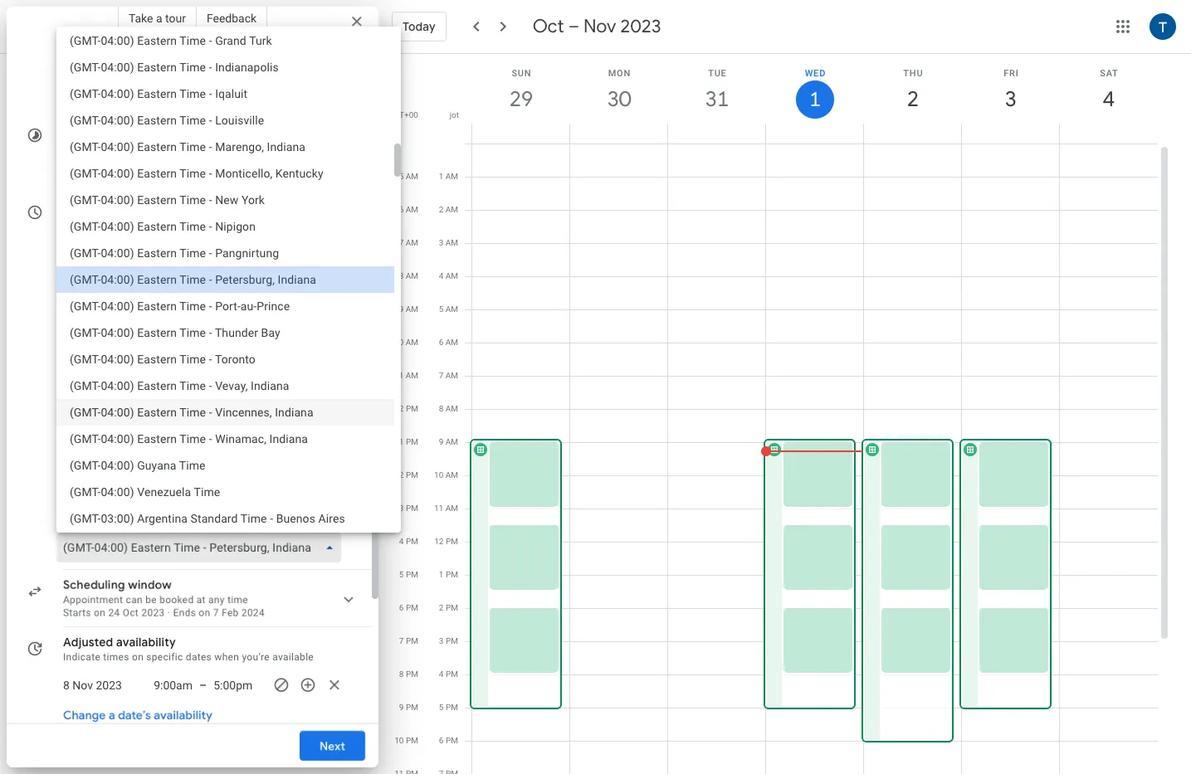Task type: describe. For each thing, give the bounding box(es) containing it.
sunday, 29 october element
[[502, 81, 540, 119]]

2 inside thu 2
[[906, 85, 918, 113]]

1 horizontal spatial 12 pm
[[434, 537, 458, 546]]

(gmt minus 04:00)eastern time - petersburg, indiana option
[[56, 266, 394, 293]]

mon 30
[[606, 68, 631, 113]]

saturday, 4 november element
[[1090, 81, 1128, 119]]

next button
[[300, 726, 365, 766]]

0 vertical spatial 7 am
[[399, 238, 418, 247]]

24
[[108, 608, 120, 619]]

1 horizontal spatial 8 am
[[439, 404, 458, 413]]

for
[[226, 215, 239, 227]]

mon for mon 30
[[608, 68, 631, 79]]

6 left 2 am at the top of the page
[[399, 205, 404, 214]]

(gmt minus 04:00)eastern time - thunder bay option
[[56, 320, 394, 346]]

adjusted
[[63, 635, 113, 650]]

should
[[110, 138, 141, 149]]

thu 2
[[903, 68, 923, 113]]

2 am
[[439, 205, 458, 214]]

7 cell from the left
[[1060, 144, 1158, 774]]

learn more link
[[63, 215, 338, 240]]

2 vertical spatial 9
[[399, 703, 404, 712]]

·
[[168, 608, 170, 619]]

1 am
[[439, 172, 458, 181]]

1 horizontal spatial 7 am
[[439, 371, 458, 380]]

learn
[[312, 215, 338, 227]]

today button
[[392, 7, 446, 46]]

29
[[508, 85, 532, 113]]

specific
[[146, 652, 183, 663]]

today
[[403, 19, 436, 34]]

appointment
[[169, 138, 228, 149]]

0 vertical spatial 11
[[394, 371, 404, 380]]

5 up 7 pm
[[399, 570, 404, 579]]

sun 29
[[508, 68, 532, 113]]

wed for wed 1
[[805, 68, 826, 79]]

long
[[87, 138, 107, 149]]

tue for tue 31
[[708, 68, 727, 79]]

tue for tue
[[63, 365, 82, 379]]

1 vertical spatial 8
[[439, 404, 443, 413]]

6 right 10 pm
[[439, 736, 444, 745]]

3 column header
[[961, 54, 1060, 144]]

more
[[63, 228, 87, 240]]

2 horizontal spatial on
[[199, 608, 210, 619]]

appointment duration how long should each appointment last?
[[63, 121, 253, 149]]

5 down 4 am
[[439, 305, 443, 314]]

bookable appointment schedule
[[63, 44, 241, 55]]

availability inside change a date's availability button
[[154, 708, 213, 723]]

(gmt minus 04:00)eastern time - detroit option
[[56, 1, 394, 27]]

Date text field
[[63, 676, 122, 696]]

7 pm
[[399, 637, 418, 646]]

0 vertical spatial 3 pm
[[399, 504, 418, 513]]

1 horizontal spatial 9 am
[[439, 437, 458, 447]]

9 pm
[[399, 703, 418, 712]]

date's
[[118, 708, 151, 723]]

29 column header
[[471, 54, 570, 144]]

3 cell from the left
[[668, 144, 766, 774]]

0 vertical spatial 1 pm
[[399, 437, 418, 447]]

thu for thu
[[63, 438, 83, 452]]

0 vertical spatial 5 am
[[399, 172, 418, 181]]

nov
[[584, 15, 616, 38]]

0 horizontal spatial you're
[[108, 215, 136, 227]]

a for take
[[156, 12, 162, 25]]

wed 1
[[805, 68, 826, 113]]

(gmt minus 04:00)eastern time - marengo, indiana option
[[56, 134, 394, 160]]

4 am
[[439, 271, 458, 281]]

6 up 7 pm
[[399, 603, 404, 613]]

0 vertical spatial 9
[[399, 305, 404, 314]]

wednesday, 1 november, today element
[[796, 81, 834, 119]]

appointment inside appointment duration how long should each appointment last?
[[63, 121, 137, 136]]

can
[[126, 594, 143, 606]]

starts
[[63, 608, 91, 619]]

Start time text field
[[146, 676, 193, 696]]

2023 inside scheduling window appointment can be booked at any time starts on 24 oct 2023 · ends on 7 feb 2024
[[141, 608, 165, 619]]

1 vertical spatial 2 pm
[[439, 603, 458, 613]]

(gmt minus 04:00)eastern time - winamac, indiana option
[[56, 426, 394, 452]]

0 horizontal spatial 4 pm
[[399, 537, 418, 546]]

0 vertical spatial 8
[[399, 271, 404, 281]]

next
[[319, 739, 345, 754]]

30 column header
[[569, 54, 668, 144]]

– for fri
[[184, 475, 192, 488]]

unavailable for mon
[[115, 330, 174, 344]]

feedback
[[207, 12, 257, 25]]

fri for fri 3
[[1004, 68, 1019, 79]]

appointment inside scheduling window appointment can be booked at any time starts on 24 oct 2023 · ends on 7 feb 2024
[[63, 594, 123, 606]]

– left nov
[[568, 15, 579, 38]]

change a date's availability button
[[56, 701, 219, 730]]

1 column header
[[765, 54, 864, 144]]

schedule
[[191, 44, 241, 55]]

tuesday, 31 october element
[[698, 81, 736, 119]]

(gmt minus 04:00)guyana time option
[[56, 452, 394, 479]]

(gmt minus 04:00)eastern time - port-au-prince option
[[56, 293, 394, 320]]

1 horizontal spatial oct
[[533, 15, 564, 38]]

3 am
[[439, 238, 458, 247]]

when inside adjusted availability indicate times on specific dates when you're available
[[214, 652, 239, 663]]

gmt+00
[[387, 110, 418, 120]]

2 vertical spatial 8
[[399, 670, 404, 679]]

(gmt minus 04:00)eastern time - indianapolis option
[[56, 54, 394, 81]]

scheduling
[[63, 578, 125, 593]]

5 right 9 pm
[[439, 703, 444, 712]]

1 horizontal spatial 3 pm
[[439, 637, 458, 646]]

general availability
[[63, 198, 170, 213]]

indicate
[[63, 652, 100, 663]]

0 horizontal spatial on
[[94, 608, 106, 619]]

– for wed
[[184, 402, 192, 415]]

ends
[[173, 608, 196, 619]]

last?
[[231, 138, 253, 149]]

adjusted availability indicate times on specific dates when you're available
[[63, 635, 314, 663]]

1 horizontal spatial 5 am
[[439, 305, 458, 314]]

0 horizontal spatial 6 pm
[[399, 603, 418, 613]]

sat 4
[[1100, 68, 1119, 113]]

0 horizontal spatial 12
[[394, 404, 404, 413]]

3 inside fri 3
[[1004, 85, 1016, 113]]

(gmt minus 04:00)eastern time - louisville option
[[56, 107, 394, 134]]

at
[[196, 594, 206, 606]]

31 column header
[[667, 54, 766, 144]]

take
[[129, 12, 153, 25]]

each
[[144, 138, 166, 149]]

booked
[[159, 594, 194, 606]]

bookable
[[63, 44, 114, 55]]

thursday, 2 november element
[[894, 81, 932, 119]]

jot
[[450, 110, 459, 120]]

times
[[103, 652, 129, 663]]

0 horizontal spatial when
[[81, 215, 106, 227]]

10 pm
[[394, 736, 418, 745]]

sat for sat
[[63, 510, 80, 523]]

take a tour
[[129, 12, 186, 25]]

1 horizontal spatial 2023
[[620, 15, 661, 38]]

mon for mon
[[63, 330, 86, 344]]



Task type: locate. For each thing, give the bounding box(es) containing it.
1 vertical spatial 7 am
[[439, 371, 458, 380]]

a for change
[[109, 708, 115, 723]]

5 pm right 9 pm
[[439, 703, 458, 712]]

1 horizontal spatial wed
[[805, 68, 826, 79]]

– up (gmt minus 03:00)argentina standard time - buenos aires option at the bottom left of the page
[[184, 475, 192, 488]]

on inside adjusted availability indicate times on specific dates when you're available
[[132, 652, 144, 663]]

0 vertical spatial fri
[[1004, 68, 1019, 79]]

oct left nov
[[533, 15, 564, 38]]

1 vertical spatial unavailable
[[115, 510, 174, 523]]

11 am
[[394, 371, 418, 380], [434, 504, 458, 513]]

take a tour button
[[118, 5, 197, 32]]

7 inside scheduling window appointment can be booked at any time starts on 24 oct 2023 · ends on 7 feb 2024
[[213, 608, 219, 619]]

time
[[227, 594, 248, 606]]

6 am
[[399, 205, 418, 214], [439, 338, 458, 347]]

appointment
[[117, 44, 188, 55]]

4 pm
[[399, 537, 418, 546], [439, 670, 458, 679]]

you're up the end time 'text field'
[[242, 652, 270, 663]]

0 horizontal spatial 6 am
[[399, 205, 418, 214]]

appointment down scheduling
[[63, 594, 123, 606]]

0 horizontal spatial oct
[[123, 608, 139, 619]]

thu for thu 2
[[903, 68, 923, 79]]

change a date's availability
[[63, 708, 213, 723]]

sat
[[1100, 68, 1119, 79], [63, 510, 80, 523]]

oct inside scheduling window appointment can be booked at any time starts on 24 oct 2023 · ends on 7 feb 2024
[[123, 608, 139, 619]]

window
[[128, 578, 172, 593]]

– down "(gmt minus 04:00)eastern time - thunder bay" option
[[184, 365, 192, 379]]

mon
[[608, 68, 631, 79], [63, 330, 86, 344]]

5 pm up 7 pm
[[399, 570, 418, 579]]

0 horizontal spatial wed
[[63, 402, 86, 415]]

feb
[[222, 608, 239, 619]]

6 pm
[[399, 603, 418, 613], [439, 736, 458, 745]]

0 vertical spatial 5 pm
[[399, 570, 418, 579]]

0 vertical spatial oct
[[533, 15, 564, 38]]

regularly
[[139, 215, 179, 227]]

0 horizontal spatial 7 am
[[399, 238, 418, 247]]

0 vertical spatial appointment
[[63, 121, 137, 136]]

row
[[465, 144, 1158, 774]]

1 cell from the left
[[470, 144, 570, 774]]

5 am
[[399, 172, 418, 181], [439, 305, 458, 314]]

mon inside mon 30
[[608, 68, 631, 79]]

a left tour
[[156, 12, 162, 25]]

change
[[63, 708, 106, 723]]

1 vertical spatial availability
[[116, 635, 176, 650]]

1 vertical spatial appointment
[[63, 594, 123, 606]]

0 horizontal spatial available
[[182, 215, 223, 227]]

0 vertical spatial wed
[[805, 68, 826, 79]]

1 inside wed 1
[[808, 86, 820, 113]]

on right times
[[132, 652, 144, 663]]

1 vertical spatial 8 am
[[439, 404, 458, 413]]

you're down general availability
[[108, 215, 136, 227]]

pm
[[406, 404, 418, 413], [406, 437, 418, 447], [406, 471, 418, 480], [406, 504, 418, 513], [406, 537, 418, 546], [446, 537, 458, 546], [406, 570, 418, 579], [446, 570, 458, 579], [406, 603, 418, 613], [446, 603, 458, 613], [406, 637, 418, 646], [446, 637, 458, 646], [406, 670, 418, 679], [446, 670, 458, 679], [406, 703, 418, 712], [446, 703, 458, 712], [406, 736, 418, 745], [446, 736, 458, 745]]

thu
[[903, 68, 923, 79], [63, 438, 83, 452]]

appointments.
[[242, 215, 309, 227]]

0 vertical spatial 2 pm
[[399, 471, 418, 480]]

– for thu
[[184, 438, 192, 452]]

– down (gmt minus 04:00)eastern time - petersburg, indiana option
[[184, 296, 192, 309]]

5 am down 4 am
[[439, 305, 458, 314]]

1 horizontal spatial when
[[214, 652, 239, 663]]

0 vertical spatial thu
[[903, 68, 923, 79]]

general
[[63, 198, 108, 213]]

sun up 29
[[512, 68, 532, 79]]

1 vertical spatial a
[[109, 708, 115, 723]]

1 horizontal spatial 2 pm
[[439, 603, 458, 613]]

1 vertical spatial 12
[[434, 537, 444, 546]]

(gmt minus 04:00)eastern time - toronto option
[[56, 346, 394, 373]]

5 am left 1 am
[[399, 172, 418, 181]]

sun down more
[[63, 296, 83, 309]]

(gmt minus 04:00)eastern time - vevay, indiana option
[[56, 373, 394, 399]]

fri for fri
[[63, 475, 76, 488]]

0 vertical spatial mon
[[608, 68, 631, 79]]

0 horizontal spatial 12 pm
[[394, 404, 418, 413]]

30
[[606, 85, 630, 113]]

oct
[[533, 15, 564, 38], [123, 608, 139, 619]]

0 vertical spatial availability
[[111, 198, 170, 213]]

0 horizontal spatial 11 am
[[394, 371, 418, 380]]

2 unavailable from the top
[[115, 510, 174, 523]]

grid
[[385, 54, 1171, 774]]

0 horizontal spatial tue
[[63, 365, 82, 379]]

0 vertical spatial sun
[[512, 68, 532, 79]]

1 vertical spatial 5 pm
[[439, 703, 458, 712]]

tue
[[708, 68, 727, 79], [63, 365, 82, 379]]

learn more
[[63, 215, 338, 240]]

2 column header
[[863, 54, 962, 144]]

0 vertical spatial 9 am
[[399, 305, 418, 314]]

availability
[[111, 198, 170, 213], [116, 635, 176, 650], [154, 708, 213, 723]]

(gmt minus 04:00)eastern time - pangnirtung option
[[56, 240, 394, 266]]

a
[[156, 12, 162, 25], [109, 708, 115, 723]]

1 vertical spatial available
[[272, 652, 314, 663]]

when right "dates" on the bottom left of page
[[214, 652, 239, 663]]

1 vertical spatial 3 pm
[[439, 637, 458, 646]]

1 vertical spatial fri
[[63, 475, 76, 488]]

4 column header
[[1059, 54, 1158, 144]]

1 horizontal spatial 4 pm
[[439, 670, 458, 679]]

wed for wed
[[63, 402, 86, 415]]

0 vertical spatial 6 pm
[[399, 603, 418, 613]]

1 vertical spatial 1 pm
[[439, 570, 458, 579]]

any
[[208, 594, 225, 606]]

1 horizontal spatial 11 am
[[434, 504, 458, 513]]

1 horizontal spatial mon
[[608, 68, 631, 79]]

unavailable
[[115, 330, 174, 344], [115, 510, 174, 523]]

duration
[[139, 121, 187, 136]]

0 horizontal spatial a
[[109, 708, 115, 723]]

6 pm right 10 pm
[[439, 736, 458, 745]]

1 vertical spatial 9
[[439, 437, 443, 447]]

6 am down 4 am
[[439, 338, 458, 347]]

sun
[[512, 68, 532, 79], [63, 296, 83, 309]]

1 horizontal spatial 10 am
[[434, 471, 458, 480]]

0 vertical spatial 10
[[394, 338, 404, 347]]

unavailable for sat
[[115, 510, 174, 523]]

(gmt minus 04:00)eastern time - nipigon option
[[56, 213, 394, 240]]

sun for sun
[[63, 296, 83, 309]]

6 am left 2 am at the top of the page
[[399, 205, 418, 214]]

4
[[1102, 85, 1114, 113], [439, 271, 443, 281], [399, 537, 404, 546], [439, 670, 444, 679]]

how
[[63, 138, 84, 149]]

a left date's
[[109, 708, 115, 723]]

1 horizontal spatial 6 am
[[439, 338, 458, 347]]

None field
[[56, 533, 348, 563]]

0 vertical spatial 11 am
[[394, 371, 418, 380]]

1 vertical spatial 9 am
[[439, 437, 458, 447]]

5 left 1 am
[[399, 172, 404, 181]]

5 pm
[[399, 570, 418, 579], [439, 703, 458, 712]]

monday, 30 october element
[[600, 81, 638, 119]]

appointment
[[63, 121, 137, 136], [63, 594, 123, 606]]

availability down start time text field
[[154, 708, 213, 723]]

12
[[394, 404, 404, 413], [434, 537, 444, 546]]

friday, 3 november element
[[992, 81, 1030, 119]]

a inside the take a tour button
[[156, 12, 162, 25]]

1 vertical spatial sun
[[63, 296, 83, 309]]

sun for sun 29
[[512, 68, 532, 79]]

feedback button
[[197, 5, 267, 32]]

8 am
[[399, 271, 418, 281], [439, 404, 458, 413]]

availability up specific
[[116, 635, 176, 650]]

0 vertical spatial available
[[182, 215, 223, 227]]

you're inside adjusted availability indicate times on specific dates when you're available
[[242, 652, 270, 663]]

availability for adjusted
[[116, 635, 176, 650]]

cell
[[470, 144, 570, 774], [570, 144, 668, 774], [668, 144, 766, 774], [761, 144, 864, 774], [862, 144, 962, 774], [960, 144, 1060, 774], [1060, 144, 1158, 774]]

1 horizontal spatial 6 pm
[[439, 736, 458, 745]]

availability for general
[[111, 198, 170, 213]]

2023 down be at the bottom left
[[141, 608, 165, 619]]

1 vertical spatial 6 am
[[439, 338, 458, 347]]

(gmt minus 04:00)eastern time - iqaluit option
[[56, 81, 394, 107]]

1 horizontal spatial you're
[[242, 652, 270, 663]]

0 horizontal spatial mon
[[63, 330, 86, 344]]

9 am
[[399, 305, 418, 314], [439, 437, 458, 447]]

6 down 4 am
[[439, 338, 443, 347]]

when
[[81, 215, 106, 227], [214, 652, 239, 663]]

1 horizontal spatial fri
[[1004, 68, 1019, 79]]

1 horizontal spatial on
[[132, 652, 144, 663]]

1 vertical spatial thu
[[63, 438, 83, 452]]

sat up scheduling
[[63, 510, 80, 523]]

5
[[399, 172, 404, 181], [439, 305, 443, 314], [399, 570, 404, 579], [439, 703, 444, 712]]

0 vertical spatial 12 pm
[[394, 404, 418, 413]]

1 vertical spatial tue
[[63, 365, 82, 379]]

(gmt minus 04:00)eastern time - new york option
[[56, 187, 394, 213]]

3
[[1004, 85, 1016, 113], [439, 238, 443, 247], [399, 504, 404, 513], [439, 637, 444, 646]]

– for tue
[[184, 365, 192, 379]]

sat up saturday, 4 november element
[[1100, 68, 1119, 79]]

2 cell from the left
[[570, 144, 668, 774]]

9
[[399, 305, 404, 314], [439, 437, 443, 447], [399, 703, 404, 712]]

1 horizontal spatial a
[[156, 12, 162, 25]]

0 horizontal spatial 5 am
[[399, 172, 418, 181]]

sat for sat 4
[[1100, 68, 1119, 79]]

2 vertical spatial 10
[[394, 736, 404, 745]]

8
[[399, 271, 404, 281], [439, 404, 443, 413], [399, 670, 404, 679]]

wed inside 1 column header
[[805, 68, 826, 79]]

a inside change a date's availability button
[[109, 708, 115, 723]]

fri inside 3 column header
[[1004, 68, 1019, 79]]

2 appointment from the top
[[63, 594, 123, 606]]

–
[[568, 15, 579, 38], [184, 296, 192, 309], [184, 365, 192, 379], [184, 402, 192, 415], [184, 438, 192, 452], [184, 475, 192, 488], [199, 679, 207, 692]]

1 horizontal spatial 11
[[434, 504, 443, 513]]

(gmt minus 03:00)argentina standard time - catamarca option
[[56, 532, 394, 559]]

sat inside "4" column header
[[1100, 68, 1119, 79]]

(gmt minus 04:00)eastern time - monticello, kentucky option
[[56, 160, 394, 187]]

1 unavailable from the top
[[115, 330, 174, 344]]

5 cell from the left
[[862, 144, 962, 774]]

0 horizontal spatial 10 am
[[394, 338, 418, 347]]

0 vertical spatial 8 am
[[399, 271, 418, 281]]

1 vertical spatial 5 am
[[439, 305, 458, 314]]

0 horizontal spatial 3 pm
[[399, 504, 418, 513]]

– for sun
[[184, 296, 192, 309]]

1 pm
[[399, 437, 418, 447], [439, 570, 458, 579]]

1 vertical spatial 10
[[434, 471, 443, 480]]

– up (gmt minus 04:00)guyana time option
[[184, 438, 192, 452]]

0 horizontal spatial fri
[[63, 475, 76, 488]]

1 vertical spatial 6 pm
[[439, 736, 458, 745]]

0 horizontal spatial 8 am
[[399, 271, 418, 281]]

4 cell from the left
[[761, 144, 864, 774]]

1 appointment from the top
[[63, 121, 137, 136]]

am
[[406, 172, 418, 181], [446, 172, 458, 181], [406, 205, 418, 214], [446, 205, 458, 214], [406, 238, 418, 247], [446, 238, 458, 247], [406, 271, 418, 281], [446, 271, 458, 281], [406, 305, 418, 314], [446, 305, 458, 314], [406, 338, 418, 347], [446, 338, 458, 347], [406, 371, 418, 380], [446, 371, 458, 380], [446, 404, 458, 413], [446, 437, 458, 447], [446, 471, 458, 480], [446, 504, 458, 513]]

available
[[182, 215, 223, 227], [272, 652, 314, 663]]

(gmt minus 04:00)eastern time - grand turk option
[[56, 27, 394, 54]]

appointment up long
[[63, 121, 137, 136]]

0 horizontal spatial sun
[[63, 296, 83, 309]]

6 pm up 7 pm
[[399, 603, 418, 613]]

2
[[906, 85, 918, 113], [439, 205, 443, 214], [399, 471, 404, 480], [439, 603, 444, 613]]

1 vertical spatial mon
[[63, 330, 86, 344]]

– down "(gmt minus 04:00)eastern time - vevay, indiana" option
[[184, 402, 192, 415]]

10
[[394, 338, 404, 347], [434, 471, 443, 480], [394, 736, 404, 745]]

oct down can
[[123, 608, 139, 619]]

End time text field
[[213, 676, 260, 696]]

(gmt minus 04:00)venezuela time option
[[56, 479, 394, 506]]

you're
[[108, 215, 136, 227], [242, 652, 270, 663]]

0 horizontal spatial 1 pm
[[399, 437, 418, 447]]

1 horizontal spatial sun
[[512, 68, 532, 79]]

0 horizontal spatial 11
[[394, 371, 404, 380]]

0 vertical spatial you're
[[108, 215, 136, 227]]

2024
[[241, 608, 265, 619]]

2023
[[620, 15, 661, 38], [141, 608, 165, 619]]

(gmt minus 04:00)eastern time - vincennes, indiana option
[[56, 399, 394, 426]]

on left 24 on the bottom of page
[[94, 608, 106, 619]]

3 pm
[[399, 504, 418, 513], [439, 637, 458, 646]]

sun inside sun 29
[[512, 68, 532, 79]]

dates
[[186, 652, 212, 663]]

– down "dates" on the bottom left of page
[[199, 679, 207, 692]]

grid containing 29
[[385, 54, 1171, 774]]

set when you're regularly available for appointments.
[[63, 215, 309, 227]]

availability up regularly
[[111, 198, 170, 213]]

4 inside sat 4
[[1102, 85, 1114, 113]]

1 vertical spatial 4 pm
[[439, 670, 458, 679]]

1 vertical spatial 10 am
[[434, 471, 458, 480]]

2023 right nov
[[620, 15, 661, 38]]

oct – nov 2023
[[533, 15, 661, 38]]

be
[[145, 594, 157, 606]]

0 vertical spatial unavailable
[[115, 330, 174, 344]]

fri 3
[[1004, 68, 1019, 113]]

tue inside the tue 31
[[708, 68, 727, 79]]

Add title text field
[[63, 66, 359, 91]]

thu inside 2 column header
[[903, 68, 923, 79]]

8 pm
[[399, 670, 418, 679]]

0 horizontal spatial 2023
[[141, 608, 165, 619]]

6
[[399, 205, 404, 214], [439, 338, 443, 347], [399, 603, 404, 613], [439, 736, 444, 745]]

set
[[63, 215, 78, 227]]

tue 31
[[704, 68, 728, 113]]

2 vertical spatial availability
[[154, 708, 213, 723]]

scheduling window appointment can be booked at any time starts on 24 oct 2023 · ends on 7 feb 2024
[[63, 578, 265, 619]]

1 vertical spatial 2023
[[141, 608, 165, 619]]

7 am
[[399, 238, 418, 247], [439, 371, 458, 380]]

availability inside adjusted availability indicate times on specific dates when you're available
[[116, 635, 176, 650]]

6 cell from the left
[[960, 144, 1060, 774]]

1 vertical spatial you're
[[242, 652, 270, 663]]

0 horizontal spatial sat
[[63, 510, 80, 523]]

when down general at the left of page
[[81, 215, 106, 227]]

0 horizontal spatial 5 pm
[[399, 570, 418, 579]]

1
[[808, 86, 820, 113], [439, 172, 443, 181], [399, 437, 404, 447], [439, 570, 444, 579]]

available inside adjusted availability indicate times on specific dates when you're available
[[272, 652, 314, 663]]

tour
[[165, 12, 186, 25]]

on down the at on the left of the page
[[199, 608, 210, 619]]

(gmt minus 03:00)argentina standard time - buenos aires option
[[56, 506, 394, 532]]

1 horizontal spatial thu
[[903, 68, 923, 79]]

1 horizontal spatial 12
[[434, 537, 444, 546]]

0 horizontal spatial 2 pm
[[399, 471, 418, 480]]

7
[[399, 238, 404, 247], [439, 371, 443, 380], [213, 608, 219, 619], [399, 637, 404, 646]]

31
[[704, 85, 728, 113]]

0 vertical spatial when
[[81, 215, 106, 227]]



Task type: vqa. For each thing, say whether or not it's contained in the screenshot.
2 inside thu 2
yes



